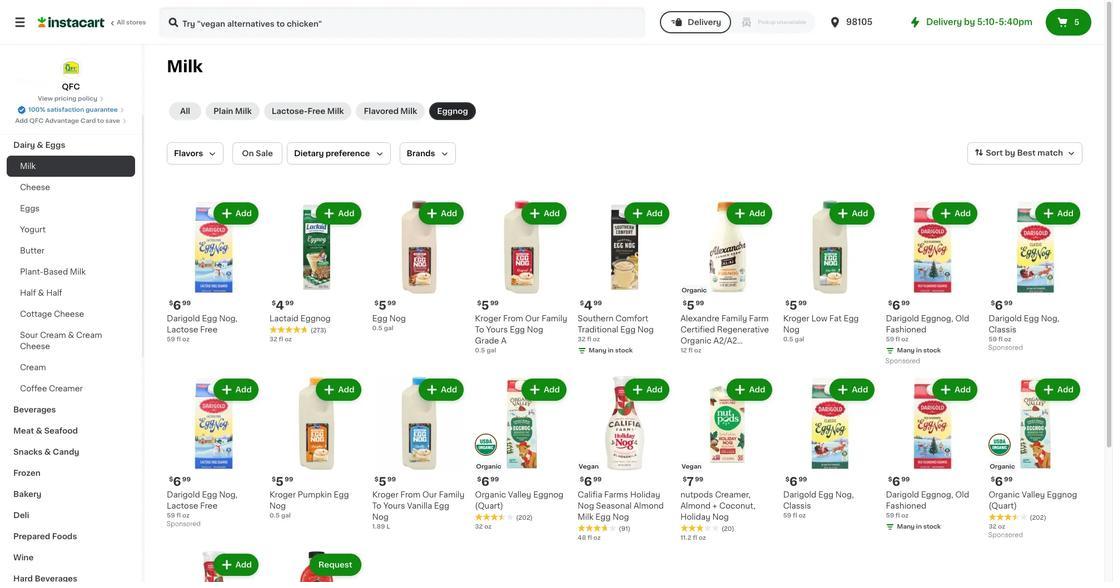 Task type: locate. For each thing, give the bounding box(es) containing it.
0 vertical spatial our
[[525, 315, 540, 322]]

$ 5 99 up the 'kroger from our family to yours vanilla egg nog 1.89 l'
[[375, 476, 396, 487]]

by inside field
[[1005, 149, 1015, 157]]

1 4 from the left
[[584, 300, 592, 311]]

kroger inside 'kroger pumpkin egg nog 0.5 gal'
[[270, 491, 296, 499]]

traditional
[[578, 326, 618, 333]]

match
[[1038, 149, 1063, 157]]

None search field
[[159, 7, 646, 38]]

$ 7 99
[[683, 476, 703, 487]]

add button for kroger from our family to yours vanilla egg nog
[[420, 380, 463, 400]]

Search field
[[160, 8, 644, 37]]

on
[[242, 150, 254, 157]]

1 horizontal spatial 4
[[584, 300, 592, 311]]

1 lactose from the top
[[167, 326, 198, 333]]

frozen link
[[7, 463, 135, 484]]

seafood
[[44, 427, 78, 435]]

(202) for 2nd item badge icon
[[1030, 515, 1046, 521]]

kroger inside the 'kroger from our family to yours vanilla egg nog 1.89 l'
[[372, 491, 399, 499]]

1 horizontal spatial vegan
[[682, 463, 701, 470]]

5 for alexandre family farm certified regenerative organic a2/a2 homegrown eggnog
[[687, 300, 695, 311]]

snacks
[[13, 448, 42, 456]]

grade
[[475, 337, 499, 345]]

from inside the 'kroger from our family to yours vanilla egg nog 1.89 l'
[[400, 491, 420, 499]]

0 horizontal spatial yours
[[383, 502, 405, 510]]

holiday inside califia farms holiday nog seasonal almond milk egg nog
[[630, 491, 660, 499]]

by for sort
[[1005, 149, 1015, 157]]

sponsored badge image
[[989, 345, 1022, 351], [886, 358, 920, 365], [167, 521, 200, 527], [989, 532, 1022, 539]]

yours up the l
[[383, 502, 405, 510]]

vegan up the califia
[[579, 463, 599, 470]]

valley
[[508, 491, 531, 499], [1022, 491, 1045, 499]]

from up a
[[503, 315, 523, 322]]

$ 5 99 up kroger low fat egg nog 0.5 gal
[[785, 300, 807, 311]]

view
[[38, 96, 53, 102]]

1 horizontal spatial item badge image
[[989, 434, 1011, 456]]

bakery
[[13, 490, 41, 498]]

kroger left 'pumpkin'
[[270, 491, 296, 499]]

1 vertical spatial classis
[[783, 502, 811, 510]]

5
[[1074, 18, 1079, 26], [379, 300, 386, 311], [481, 300, 489, 311], [687, 300, 695, 311], [790, 300, 797, 311], [276, 476, 284, 487], [379, 476, 386, 487]]

2 (quart) from the left
[[989, 502, 1017, 510]]

(quart) for 2nd item badge icon from right
[[475, 502, 503, 510]]

deli
[[13, 512, 29, 519]]

0 vertical spatial old
[[955, 315, 969, 322]]

6
[[173, 300, 181, 311], [892, 300, 900, 311], [995, 300, 1003, 311], [173, 476, 181, 487], [584, 476, 592, 487], [481, 476, 489, 487], [790, 476, 798, 487], [892, 476, 900, 487], [995, 476, 1003, 487]]

& down cottage cheese link
[[68, 331, 74, 339]]

cream down cottage cheese link
[[76, 331, 102, 339]]

1 horizontal spatial by
[[1005, 149, 1015, 157]]

beverages
[[13, 406, 56, 414]]

add button for organic valley eggnog (quart)
[[523, 380, 566, 400]]

kroger for kroger from our family to yours vanilla egg nog
[[372, 491, 399, 499]]

holiday right farms
[[630, 491, 660, 499]]

$ 5 99 for kroger from our family to yours vanilla egg nog
[[375, 476, 396, 487]]

2 eggnog, from the top
[[921, 491, 953, 499]]

pumpkin
[[298, 491, 332, 499]]

family inside alexandre family farm certified regenerative organic a2/a2 homegrown eggnog
[[722, 315, 747, 322]]

& for candy
[[44, 448, 51, 456]]

1 organic valley eggnog (quart) from the left
[[475, 491, 564, 510]]

family inside the 'kroger from our family to yours vanilla egg nog 1.89 l'
[[439, 491, 465, 499]]

$ inside $ 7 99
[[683, 476, 687, 482]]

1 vertical spatial eggnog,
[[921, 491, 953, 499]]

service type group
[[660, 11, 815, 33]]

1 horizontal spatial holiday
[[681, 513, 711, 521]]

vegan for 6
[[579, 463, 599, 470]]

cottage cheese link
[[7, 304, 135, 325]]

1 vertical spatial lactose
[[167, 502, 198, 510]]

many in stock
[[589, 347, 633, 354], [897, 347, 941, 354], [897, 524, 941, 530]]

free
[[308, 107, 325, 115], [200, 326, 218, 333], [200, 502, 218, 510]]

99 inside $ 7 99
[[695, 476, 703, 482]]

half down plant-based milk
[[46, 289, 62, 297]]

all stores link
[[38, 7, 147, 38]]

1 horizontal spatial qfc
[[62, 83, 80, 91]]

recipes link
[[7, 71, 135, 92]]

1 horizontal spatial half
[[46, 289, 62, 297]]

1 vertical spatial free
[[200, 326, 218, 333]]

1 horizontal spatial (quart)
[[989, 502, 1017, 510]]

almond down "nutpods"
[[681, 502, 711, 510]]

from inside "kroger from our family to yours egg nog grade a 0.5 gal"
[[503, 315, 523, 322]]

by left 5:10-
[[964, 18, 975, 26]]

0 horizontal spatial our
[[422, 491, 437, 499]]

all stores
[[117, 19, 146, 26]]

kroger for kroger low fat egg nog
[[783, 315, 809, 322]]

+
[[713, 502, 717, 510]]

1 vertical spatial to
[[372, 502, 382, 510]]

milk
[[167, 58, 203, 75], [235, 107, 252, 115], [327, 107, 344, 115], [401, 107, 417, 115], [20, 162, 36, 170], [70, 268, 86, 276], [578, 513, 594, 521]]

1.89
[[372, 524, 385, 530]]

2 organic valley eggnog (quart) from the left
[[989, 491, 1077, 510]]

1 horizontal spatial organic valley eggnog (quart)
[[989, 491, 1077, 510]]

to inside the 'kroger from our family to yours vanilla egg nog 1.89 l'
[[372, 502, 382, 510]]

cheese down milk link
[[20, 183, 50, 191]]

1 horizontal spatial almond
[[681, 502, 711, 510]]

butter
[[20, 247, 45, 255]]

0 horizontal spatial by
[[964, 18, 975, 26]]

almond inside nutpods creamer, almond + coconut, holiday nog
[[681, 502, 711, 510]]

2 4 from the left
[[276, 300, 284, 311]]

delivery inside button
[[688, 18, 721, 26]]

32 fl oz
[[270, 336, 292, 342]]

1 horizontal spatial from
[[503, 315, 523, 322]]

0 horizontal spatial 32 oz
[[475, 524, 492, 530]]

1 vertical spatial our
[[422, 491, 437, 499]]

0 horizontal spatial almond
[[634, 502, 664, 510]]

2 valley from the left
[[1022, 491, 1045, 499]]

$ 5 99 up grade
[[477, 300, 499, 311]]

& right dairy
[[37, 141, 43, 149]]

organic valley eggnog (quart) for 2nd item badge icon
[[989, 491, 1077, 510]]

wine link
[[7, 547, 135, 568]]

0 horizontal spatial classis
[[783, 502, 811, 510]]

our
[[525, 315, 540, 322], [422, 491, 437, 499]]

32
[[578, 336, 586, 342], [270, 336, 277, 342], [475, 524, 483, 530], [989, 524, 997, 530]]

oz
[[182, 336, 190, 342], [593, 336, 600, 342], [285, 336, 292, 342], [901, 336, 909, 342], [1004, 336, 1011, 342], [694, 347, 702, 354], [182, 512, 190, 519], [799, 512, 806, 519], [901, 512, 909, 519], [484, 524, 492, 530], [998, 524, 1005, 530], [593, 535, 601, 541], [699, 535, 706, 541]]

11.2 fl oz
[[681, 535, 706, 541]]

1 horizontal spatial to
[[475, 326, 484, 333]]

0 vertical spatial classis
[[989, 326, 1017, 333]]

from up vanilla
[[400, 491, 420, 499]]

eggnog
[[437, 107, 468, 115], [301, 315, 331, 322], [730, 348, 761, 356], [533, 491, 564, 499], [1047, 491, 1077, 499]]

0 vertical spatial eggnog,
[[921, 315, 953, 322]]

2 $ 4 99 from the left
[[272, 300, 294, 311]]

98105 button
[[828, 7, 895, 38]]

0 horizontal spatial organic valley eggnog (quart)
[[475, 491, 564, 510]]

1 valley from the left
[[508, 491, 531, 499]]

0 horizontal spatial eggs
[[20, 205, 40, 212]]

$ 5 99 for kroger low fat egg nog
[[785, 300, 807, 311]]

add button for lactaid eggnog
[[317, 204, 360, 224]]

1 horizontal spatial family
[[542, 315, 567, 322]]

$ 5 99 for egg nog
[[375, 300, 396, 311]]

1 horizontal spatial eggs
[[45, 141, 65, 149]]

old
[[955, 315, 969, 322], [955, 491, 969, 499]]

prepared
[[13, 533, 50, 540]]

produce link
[[7, 113, 135, 135]]

1 horizontal spatial yours
[[486, 326, 508, 333]]

0 vertical spatial from
[[503, 315, 523, 322]]

& left candy
[[44, 448, 51, 456]]

homegrown
[[681, 348, 728, 356]]

to inside "kroger from our family to yours egg nog grade a 0.5 gal"
[[475, 326, 484, 333]]

kroger low fat egg nog 0.5 gal
[[783, 315, 859, 342]]

kroger inside kroger low fat egg nog 0.5 gal
[[783, 315, 809, 322]]

1 horizontal spatial darigold egg nog, classis 59 fl oz
[[989, 315, 1059, 342]]

add button for califia farms holiday nog seasonal almond milk egg nog
[[625, 380, 668, 400]]

& for seafood
[[36, 427, 42, 435]]

add
[[15, 118, 28, 124], [235, 210, 252, 217], [338, 210, 354, 217], [441, 210, 457, 217], [544, 210, 560, 217], [646, 210, 663, 217], [749, 210, 765, 217], [852, 210, 868, 217], [955, 210, 971, 217], [1057, 210, 1074, 217], [235, 386, 252, 394], [338, 386, 354, 394], [441, 386, 457, 394], [544, 386, 560, 394], [646, 386, 663, 394], [749, 386, 765, 394], [852, 386, 868, 394], [955, 386, 971, 394], [1057, 386, 1074, 394], [235, 561, 252, 569]]

0 horizontal spatial delivery
[[688, 18, 721, 26]]

1 vertical spatial by
[[1005, 149, 1015, 157]]

1 vertical spatial all
[[180, 107, 190, 115]]

(202)
[[516, 515, 533, 521], [1030, 515, 1046, 521]]

&
[[37, 141, 43, 149], [38, 289, 44, 297], [68, 331, 74, 339], [36, 427, 42, 435], [44, 448, 51, 456]]

egg inside "kroger from our family to yours egg nog grade a 0.5 gal"
[[510, 326, 525, 333]]

2 half from the left
[[46, 289, 62, 297]]

0 horizontal spatial (202)
[[516, 515, 533, 521]]

valley for 2nd item badge icon
[[1022, 491, 1045, 499]]

yours up a
[[486, 326, 508, 333]]

2 horizontal spatial family
[[722, 315, 747, 322]]

& up cottage
[[38, 289, 44, 297]]

1 $ 4 99 from the left
[[580, 300, 602, 311]]

0 vertical spatial darigold egg nog, classis 59 fl oz
[[989, 315, 1059, 342]]

1 horizontal spatial valley
[[1022, 491, 1045, 499]]

egg inside 'kroger pumpkin egg nog 0.5 gal'
[[334, 491, 349, 499]]

99
[[182, 300, 191, 306], [593, 300, 602, 306], [285, 300, 294, 306], [387, 300, 396, 306], [490, 300, 499, 306], [696, 300, 704, 306], [798, 300, 807, 306], [901, 300, 910, 306], [1004, 300, 1013, 306], [182, 476, 191, 482], [593, 476, 602, 482], [285, 476, 293, 482], [387, 476, 396, 482], [490, 476, 499, 482], [695, 476, 703, 482], [799, 476, 807, 482], [901, 476, 910, 482], [1004, 476, 1013, 482]]

almond inside califia farms holiday nog seasonal almond milk egg nog
[[634, 502, 664, 510]]

1 horizontal spatial all
[[180, 107, 190, 115]]

eggnog inside eggnog 'link'
[[437, 107, 468, 115]]

0 horizontal spatial 4
[[276, 300, 284, 311]]

deli link
[[7, 505, 135, 526]]

$ 4 99
[[580, 300, 602, 311], [272, 300, 294, 311]]

& inside dairy & eggs link
[[37, 141, 43, 149]]

farm
[[749, 315, 769, 322]]

1 vertical spatial from
[[400, 491, 420, 499]]

$ 5 99 up 'egg nog 0.5 gal'
[[375, 300, 396, 311]]

family inside "kroger from our family to yours egg nog grade a 0.5 gal"
[[542, 315, 567, 322]]

1 32 oz from the left
[[475, 524, 492, 530]]

0 horizontal spatial qfc
[[29, 118, 44, 124]]

add button for kroger low fat egg nog
[[831, 204, 874, 224]]

0 horizontal spatial darigold egg nog, classis 59 fl oz
[[783, 491, 854, 519]]

delivery
[[926, 18, 962, 26], [688, 18, 721, 26]]

by right sort
[[1005, 149, 1015, 157]]

5 for kroger pumpkin egg nog
[[276, 476, 284, 487]]

nog inside southern comfort traditional egg nog 32 fl oz
[[638, 326, 654, 333]]

1 vertical spatial darigold egg nog, lactose free 59 fl oz
[[167, 491, 238, 519]]

eggnog,
[[921, 315, 953, 322], [921, 491, 953, 499]]

card
[[81, 118, 96, 124]]

add button for darigold egg nog, classis
[[831, 380, 874, 400]]

kroger for kroger from our family to yours egg nog grade a
[[475, 315, 501, 322]]

all left stores
[[117, 19, 125, 26]]

milk up 48 fl oz
[[578, 513, 594, 521]]

to up grade
[[475, 326, 484, 333]]

delivery by 5:10-5:40pm
[[926, 18, 1033, 26]]

holiday up 11.2 fl oz
[[681, 513, 711, 521]]

2 almond from the left
[[681, 502, 711, 510]]

4 up southern
[[584, 300, 592, 311]]

1 vegan from the left
[[579, 463, 599, 470]]

1 vertical spatial fashioned
[[886, 502, 926, 510]]

lists
[[31, 38, 50, 46]]

qfc up view pricing policy link
[[62, 83, 80, 91]]

sponsored badge image for darigold egg nog, lactose free
[[167, 521, 200, 527]]

2 vegan from the left
[[682, 463, 701, 470]]

kroger inside "kroger from our family to yours egg nog grade a 0.5 gal"
[[475, 315, 501, 322]]

yours inside "kroger from our family to yours egg nog grade a 0.5 gal"
[[486, 326, 508, 333]]

darigold egg nog, classis 59 fl oz
[[989, 315, 1059, 342], [783, 491, 854, 519]]

2 (202) from the left
[[1030, 515, 1046, 521]]

0 horizontal spatial item badge image
[[475, 434, 497, 456]]

1 almond from the left
[[634, 502, 664, 510]]

4 up lactaid
[[276, 300, 284, 311]]

guarantee
[[86, 107, 118, 113]]

$ 4 99 up southern
[[580, 300, 602, 311]]

seasonal
[[596, 502, 632, 510]]

our inside "kroger from our family to yours egg nog grade a 0.5 gal"
[[525, 315, 540, 322]]

& inside snacks & candy link
[[44, 448, 51, 456]]

half down plant-
[[20, 289, 36, 297]]

1 horizontal spatial (202)
[[1030, 515, 1046, 521]]

1 darigold eggnog, old fashioned 59 fl oz from the top
[[886, 315, 969, 342]]

cottage cheese
[[20, 310, 84, 318]]

0 horizontal spatial family
[[439, 491, 465, 499]]

0 vertical spatial darigold eggnog, old fashioned 59 fl oz
[[886, 315, 969, 342]]

cheese down half & half link
[[54, 310, 84, 318]]

0 horizontal spatial (quart)
[[475, 502, 503, 510]]

kroger up grade
[[475, 315, 501, 322]]

product group
[[167, 200, 261, 344], [270, 200, 363, 344], [372, 200, 466, 333], [475, 200, 569, 355], [578, 200, 672, 357], [681, 200, 774, 356], [783, 200, 877, 344], [886, 200, 980, 367], [989, 200, 1083, 354], [167, 376, 261, 530], [270, 376, 363, 520], [372, 376, 466, 531], [475, 376, 569, 531], [578, 376, 672, 542], [681, 376, 774, 542], [783, 376, 877, 520], [886, 376, 980, 534], [989, 376, 1083, 541], [167, 551, 261, 582], [270, 551, 363, 582]]

yours inside the 'kroger from our family to yours vanilla egg nog 1.89 l'
[[383, 502, 405, 510]]

5:40pm
[[999, 18, 1033, 26]]

lactose-free milk
[[272, 107, 344, 115]]

product group containing add
[[167, 551, 261, 582]]

$ 4 99 up lactaid
[[272, 300, 294, 311]]

0 horizontal spatial $ 4 99
[[272, 300, 294, 311]]

darigold egg nog, lactose free 59 fl oz
[[167, 315, 238, 342], [167, 491, 238, 519]]

1 horizontal spatial our
[[525, 315, 540, 322]]

organic inside alexandre family farm certified regenerative organic a2/a2 homegrown eggnog
[[681, 337, 712, 345]]

nog inside kroger low fat egg nog 0.5 gal
[[783, 326, 800, 333]]

fl inside southern comfort traditional egg nog 32 fl oz
[[587, 336, 591, 342]]

0.5 inside 'kroger pumpkin egg nog 0.5 gal'
[[270, 512, 280, 519]]

preference
[[326, 150, 370, 157]]

0 vertical spatial to
[[475, 326, 484, 333]]

0 vertical spatial lactose
[[167, 326, 198, 333]]

0 horizontal spatial all
[[117, 19, 125, 26]]

darigold eggnog, old fashioned 59 fl oz
[[886, 315, 969, 342], [886, 491, 969, 519]]

from for egg
[[503, 315, 523, 322]]

nog inside 'egg nog 0.5 gal'
[[389, 315, 406, 322]]

sort by
[[986, 149, 1015, 157]]

creamer,
[[715, 491, 751, 499]]

0 horizontal spatial half
[[20, 289, 36, 297]]

2 32 oz from the left
[[989, 524, 1005, 530]]

kroger left low
[[783, 315, 809, 322]]

fashioned
[[886, 326, 926, 333], [886, 502, 926, 510]]

0 vertical spatial fashioned
[[886, 326, 926, 333]]

2 darigold eggnog, old fashioned 59 fl oz from the top
[[886, 491, 969, 519]]

add button for egg nog
[[420, 204, 463, 224]]

all left "plain"
[[180, 107, 190, 115]]

1 vertical spatial darigold egg nog, classis 59 fl oz
[[783, 491, 854, 519]]

0 vertical spatial eggs
[[45, 141, 65, 149]]

5 inside button
[[1074, 18, 1079, 26]]

organic valley eggnog (quart)
[[475, 491, 564, 510], [989, 491, 1077, 510]]

cheese down sour
[[20, 343, 50, 350]]

(273)
[[311, 327, 326, 333]]

eggs link
[[7, 198, 135, 219]]

0 horizontal spatial valley
[[508, 491, 531, 499]]

1 vertical spatial holiday
[[681, 513, 711, 521]]

1 (quart) from the left
[[475, 502, 503, 510]]

kroger up the l
[[372, 491, 399, 499]]

0 vertical spatial yours
[[486, 326, 508, 333]]

to up 1.89
[[372, 502, 382, 510]]

stock
[[615, 347, 633, 354], [923, 347, 941, 354], [923, 524, 941, 530]]

almond right seasonal
[[634, 502, 664, 510]]

kroger for kroger pumpkin egg nog
[[270, 491, 296, 499]]

eggs down advantage
[[45, 141, 65, 149]]

vegan up 7 on the bottom
[[682, 463, 701, 470]]

0 horizontal spatial to
[[372, 502, 382, 510]]

1 vertical spatial old
[[955, 491, 969, 499]]

0 horizontal spatial holiday
[[630, 491, 660, 499]]

add button for kroger from our family to yours egg nog grade a
[[523, 204, 566, 224]]

item badge image
[[475, 434, 497, 456], [989, 434, 1011, 456]]

yogurt
[[20, 226, 46, 234]]

oz inside southern comfort traditional egg nog 32 fl oz
[[593, 336, 600, 342]]

& inside half & half link
[[38, 289, 44, 297]]

vegan inside product group
[[682, 463, 701, 470]]

gal inside 'egg nog 0.5 gal'
[[384, 325, 393, 331]]

eggs up yogurt
[[20, 205, 40, 212]]

$ 5 99
[[375, 300, 396, 311], [477, 300, 499, 311], [683, 300, 704, 311], [785, 300, 807, 311], [272, 476, 293, 487], [375, 476, 396, 487]]

eggs
[[45, 141, 65, 149], [20, 205, 40, 212]]

48 fl oz
[[578, 535, 601, 541]]

fl
[[176, 336, 181, 342], [587, 336, 591, 342], [279, 336, 283, 342], [896, 336, 900, 342], [998, 336, 1003, 342], [688, 347, 693, 354], [176, 512, 181, 519], [793, 512, 797, 519], [896, 512, 900, 519], [588, 535, 592, 541], [693, 535, 697, 541]]

cream up coffee
[[20, 364, 46, 371]]

cottage
[[20, 310, 52, 318]]

qfc down 100%
[[29, 118, 44, 124]]

0 horizontal spatial from
[[400, 491, 420, 499]]

1 horizontal spatial $ 4 99
[[580, 300, 602, 311]]

0 vertical spatial qfc
[[62, 83, 80, 91]]

$ 5 99 for kroger pumpkin egg nog
[[272, 476, 293, 487]]

beverages link
[[7, 399, 135, 420]]

1 horizontal spatial 32 oz
[[989, 524, 1005, 530]]

yours for grade
[[486, 326, 508, 333]]

0 vertical spatial darigold egg nog, lactose free 59 fl oz
[[167, 315, 238, 342]]

1 vertical spatial darigold eggnog, old fashioned 59 fl oz
[[886, 491, 969, 519]]

product group containing request
[[270, 551, 363, 582]]

alexandre family farm certified regenerative organic a2/a2 homegrown eggnog
[[681, 315, 769, 356]]

2 vertical spatial cheese
[[20, 343, 50, 350]]

1 (202) from the left
[[516, 515, 533, 521]]

our inside the 'kroger from our family to yours vanilla egg nog 1.89 l'
[[422, 491, 437, 499]]

$ 5 99 up 'kroger pumpkin egg nog 0.5 gal'
[[272, 476, 293, 487]]

milk down dairy
[[20, 162, 36, 170]]

& right meat
[[36, 427, 42, 435]]

many
[[589, 347, 607, 354], [897, 347, 915, 354], [897, 524, 915, 530]]

1 vertical spatial yours
[[383, 502, 405, 510]]

1 vertical spatial qfc
[[29, 118, 44, 124]]

0 vertical spatial all
[[117, 19, 125, 26]]

lactose
[[167, 326, 198, 333], [167, 502, 198, 510]]

& inside meat & seafood 'link'
[[36, 427, 42, 435]]

0 vertical spatial by
[[964, 18, 975, 26]]

qfc logo image
[[60, 58, 81, 79]]

32 oz for 2nd item badge icon
[[989, 524, 1005, 530]]

organic valley eggnog (quart) for 2nd item badge icon from right
[[475, 491, 564, 510]]

1 fashioned from the top
[[886, 326, 926, 333]]

0 horizontal spatial vegan
[[579, 463, 599, 470]]

egg inside southern comfort traditional egg nog 32 fl oz
[[620, 326, 636, 333]]

1 horizontal spatial delivery
[[926, 18, 962, 26]]

sponsored badge image for darigold eggnog, old fashioned
[[886, 358, 920, 365]]

butter link
[[7, 240, 135, 261]]

product group containing 7
[[681, 376, 774, 542]]

0 vertical spatial holiday
[[630, 491, 660, 499]]

1 vertical spatial eggs
[[20, 205, 40, 212]]

$ 5 99 up alexandre
[[683, 300, 704, 311]]

southern
[[578, 315, 614, 322]]



Task type: describe. For each thing, give the bounding box(es) containing it.
nog inside nutpods creamer, almond + coconut, holiday nog
[[713, 513, 729, 521]]

sponsored badge image for organic valley eggnog (quart)
[[989, 532, 1022, 539]]

5 button
[[1046, 9, 1091, 36]]

1 vertical spatial cheese
[[54, 310, 84, 318]]

vegan for 7
[[682, 463, 701, 470]]

wine
[[13, 554, 34, 562]]

add button for darigold eggnog, old fashioned
[[934, 380, 977, 400]]

half & half link
[[7, 282, 135, 304]]

lactose-
[[272, 107, 308, 115]]

based
[[43, 268, 68, 276]]

add qfc advantage card to save link
[[15, 117, 127, 126]]

southern comfort traditional egg nog 32 fl oz
[[578, 315, 654, 342]]

on sale button
[[233, 142, 282, 165]]

$ 5 99 for alexandre family farm certified regenerative organic a2/a2 homegrown eggnog
[[683, 300, 704, 311]]

alexandre
[[681, 315, 720, 322]]

$ 4 99 for southern comfort traditional egg nog
[[580, 300, 602, 311]]

pricing
[[54, 96, 76, 102]]

milk right flavored
[[401, 107, 417, 115]]

holiday inside nutpods creamer, almond + coconut, holiday nog
[[681, 513, 711, 521]]

2 vertical spatial free
[[200, 502, 218, 510]]

delivery for delivery
[[688, 18, 721, 26]]

dietary preference
[[294, 150, 370, 157]]

5 for egg nog
[[379, 300, 386, 311]]

a2/a2
[[714, 337, 737, 345]]

nog inside the 'kroger from our family to yours vanilla egg nog 1.89 l'
[[372, 513, 389, 521]]

5 for kroger low fat egg nog
[[790, 300, 797, 311]]

all for all stores
[[117, 19, 125, 26]]

4 for lactaid eggnog
[[276, 300, 284, 311]]

gal inside kroger low fat egg nog 0.5 gal
[[795, 336, 804, 342]]

5 for kroger from our family to yours egg nog grade a
[[481, 300, 489, 311]]

flavored
[[364, 107, 399, 115]]

flavors
[[174, 150, 203, 157]]

vanilla
[[407, 502, 432, 510]]

on sale
[[242, 150, 273, 157]]

cream link
[[7, 357, 135, 378]]

sale
[[256, 150, 273, 157]]

5 for kroger from our family to yours vanilla egg nog
[[379, 476, 386, 487]]

thanksgiving
[[13, 99, 67, 107]]

certified
[[681, 326, 715, 333]]

2 item badge image from the left
[[989, 434, 1011, 456]]

plain milk
[[214, 107, 252, 115]]

kroger from our family to yours egg nog grade a 0.5 gal
[[475, 315, 567, 354]]

plain milk link
[[206, 102, 260, 120]]

5:10-
[[977, 18, 999, 26]]

best match
[[1017, 149, 1063, 157]]

lactaid
[[270, 315, 299, 322]]

cheese inside sour cream & cream cheese
[[20, 343, 50, 350]]

1 half from the left
[[20, 289, 36, 297]]

& for eggs
[[37, 141, 43, 149]]

family for kroger from our family to yours vanilla egg nog
[[439, 491, 465, 499]]

4 for southern comfort traditional egg nog
[[584, 300, 592, 311]]

1 item badge image from the left
[[475, 434, 497, 456]]

milk link
[[7, 156, 135, 177]]

0.5 inside "kroger from our family to yours egg nog grade a 0.5 gal"
[[475, 347, 485, 354]]

sour cream & cream cheese link
[[7, 325, 135, 357]]

advantage
[[45, 118, 79, 124]]

recipes
[[13, 78, 46, 86]]

brands button
[[400, 142, 456, 165]]

comfort
[[616, 315, 648, 322]]

& for half
[[38, 289, 44, 297]]

lists link
[[7, 31, 135, 53]]

cream inside cream link
[[20, 364, 46, 371]]

nog inside "kroger from our family to yours egg nog grade a 0.5 gal"
[[527, 326, 543, 333]]

egg inside 'egg nog 0.5 gal'
[[372, 315, 387, 322]]

add button for alexandre family farm certified regenerative organic a2/a2 homegrown eggnog
[[728, 204, 771, 224]]

2 lactose from the top
[[167, 502, 198, 510]]

egg inside califia farms holiday nog seasonal almond milk egg nog
[[596, 513, 611, 521]]

cream down cottage cheese
[[40, 331, 66, 339]]

milk right "plain"
[[235, 107, 252, 115]]

$ 5 99 for kroger from our family to yours egg nog grade a
[[477, 300, 499, 311]]

our for egg
[[422, 491, 437, 499]]

produce
[[13, 120, 47, 128]]

low
[[811, 315, 827, 322]]

100% satisfaction guarantee
[[28, 107, 118, 113]]

32 inside southern comfort traditional egg nog 32 fl oz
[[578, 336, 586, 342]]

eggnog inside alexandre family farm certified regenerative organic a2/a2 homegrown eggnog
[[730, 348, 761, 356]]

brands
[[407, 150, 435, 157]]

meat & seafood link
[[7, 420, 135, 441]]

1 horizontal spatial classis
[[989, 326, 1017, 333]]

kroger from our family to yours vanilla egg nog 1.89 l
[[372, 491, 465, 530]]

add button for darigold egg nog, lactose free
[[214, 204, 257, 224]]

instacart logo image
[[38, 16, 105, 29]]

100%
[[28, 107, 45, 113]]

add button for kroger pumpkin egg nog
[[317, 380, 360, 400]]

to for grade
[[475, 326, 484, 333]]

thanksgiving link
[[7, 92, 135, 113]]

0 vertical spatial free
[[308, 107, 325, 115]]

kroger pumpkin egg nog 0.5 gal
[[270, 491, 349, 519]]

valley for 2nd item badge icon from right
[[508, 491, 531, 499]]

1 darigold egg nog, lactose free 59 fl oz from the top
[[167, 315, 238, 342]]

32 oz for 2nd item badge icon from right
[[475, 524, 492, 530]]

coffee
[[20, 385, 47, 393]]

1 old from the top
[[955, 315, 969, 322]]

stores
[[126, 19, 146, 26]]

11.2
[[681, 535, 692, 541]]

add button for southern comfort traditional egg nog
[[625, 204, 668, 224]]

nog inside 'kroger pumpkin egg nog 0.5 gal'
[[270, 502, 286, 510]]

creamer
[[49, 385, 83, 393]]

milk up dietary preference dropdown button
[[327, 107, 344, 115]]

milk right based
[[70, 268, 86, 276]]

milk inside califia farms holiday nog seasonal almond milk egg nog
[[578, 513, 594, 521]]

sponsored badge image for darigold egg nog, classis
[[989, 345, 1022, 351]]

egg inside the 'kroger from our family to yours vanilla egg nog 1.89 l'
[[434, 502, 449, 510]]

plant-based milk link
[[7, 261, 135, 282]]

0 vertical spatial cheese
[[20, 183, 50, 191]]

family for kroger from our family to yours egg nog grade a
[[542, 315, 567, 322]]

2 old from the top
[[955, 491, 969, 499]]

dairy & eggs
[[13, 141, 65, 149]]

gal inside "kroger from our family to yours egg nog grade a 0.5 gal"
[[487, 347, 496, 354]]

delivery button
[[660, 11, 731, 33]]

request button
[[311, 555, 360, 575]]

(202) for 2nd item badge icon from right
[[516, 515, 533, 521]]

l
[[387, 524, 390, 530]]

nutpods
[[681, 491, 713, 499]]

snacks & candy link
[[7, 441, 135, 463]]

policy
[[78, 96, 97, 102]]

Best match Sort by field
[[968, 142, 1083, 165]]

to for nog
[[372, 502, 382, 510]]

qfc inside "link"
[[62, 83, 80, 91]]

gal inside 'kroger pumpkin egg nog 0.5 gal'
[[281, 512, 291, 519]]

7
[[687, 476, 694, 487]]

flavored milk
[[364, 107, 417, 115]]

view pricing policy link
[[38, 95, 104, 103]]

candy
[[53, 448, 79, 456]]

sour cream & cream cheese
[[20, 331, 102, 350]]

foods
[[52, 533, 77, 540]]

all for all
[[180, 107, 190, 115]]

meat
[[13, 427, 34, 435]]

dietary preference button
[[287, 142, 391, 165]]

(quart) for 2nd item badge icon
[[989, 502, 1017, 510]]

fat
[[829, 315, 842, 322]]

12 fl oz
[[681, 347, 702, 354]]

plant-
[[20, 268, 43, 276]]

$ 4 99 for lactaid eggnog
[[272, 300, 294, 311]]

flavored milk link
[[356, 102, 425, 120]]

satisfaction
[[47, 107, 84, 113]]

lactose-free milk link
[[264, 102, 352, 120]]

by for delivery
[[964, 18, 975, 26]]

& inside sour cream & cream cheese
[[68, 331, 74, 339]]

2 darigold egg nog, lactose free 59 fl oz from the top
[[167, 491, 238, 519]]

2 fashioned from the top
[[886, 502, 926, 510]]

yours for nog
[[383, 502, 405, 510]]

our for nog
[[525, 315, 540, 322]]

0.5 inside kroger low fat egg nog 0.5 gal
[[783, 336, 793, 342]]

add button for nutpods creamer, almond + coconut, holiday nog
[[728, 380, 771, 400]]

nutpods creamer, almond + coconut, holiday nog
[[681, 491, 756, 521]]

all link
[[169, 102, 201, 120]]

0.5 inside 'egg nog 0.5 gal'
[[372, 325, 382, 331]]

100% satisfaction guarantee button
[[17, 103, 124, 115]]

delivery for delivery by 5:10-5:40pm
[[926, 18, 962, 26]]

snacks & candy
[[13, 448, 79, 456]]

coffee creamer link
[[7, 378, 135, 399]]

coffee creamer
[[20, 385, 83, 393]]

1 eggnog, from the top
[[921, 315, 953, 322]]

yogurt link
[[7, 219, 135, 240]]

bakery link
[[7, 484, 135, 505]]

best
[[1017, 149, 1036, 157]]

califia
[[578, 491, 602, 499]]

from for vanilla
[[400, 491, 420, 499]]

48
[[578, 535, 586, 541]]

egg inside kroger low fat egg nog 0.5 gal
[[844, 315, 859, 322]]

delivery by 5:10-5:40pm link
[[909, 16, 1033, 29]]

milk up 'all' link
[[167, 58, 203, 75]]



Task type: vqa. For each thing, say whether or not it's contained in the screenshot.


